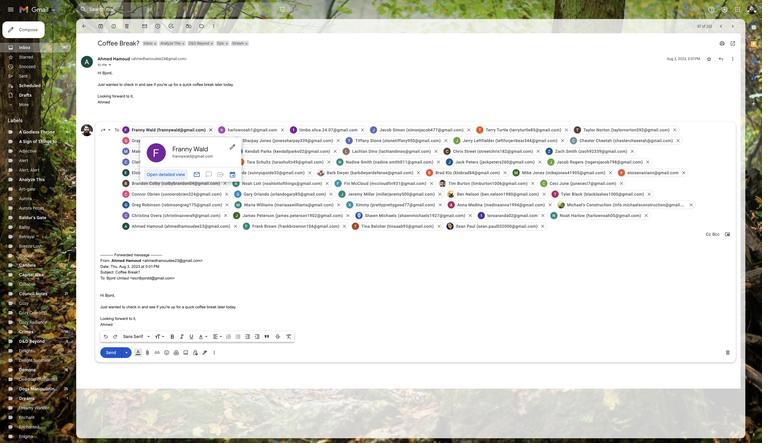 Task type: vqa. For each thing, say whether or not it's contained in the screenshot.


Task type: describe. For each thing, give the bounding box(es) containing it.
ceci
[[550, 181, 558, 186]]

(nadine.smith011@gmail.com)
[[373, 160, 433, 165]]

<sicritbjordd@gmail.com>
[[130, 276, 175, 281]]

dino
[[369, 149, 378, 154]]

delight link
[[19, 349, 32, 354]]

aurora for aurora petals
[[19, 206, 32, 211]]

0 vertical spatial coffee
[[193, 82, 203, 87]]

scheduled
[[19, 83, 41, 88]]

timbo.slice.24.07@gmail.com
[[299, 128, 358, 132]]

press delete to remove this chip image for franny wald (frannywald@gmail.com)
[[208, 127, 214, 133]]

gate
[[37, 215, 46, 221]]

delight for delight link
[[19, 349, 32, 354]]

advanced search options image
[[276, 3, 288, 15]]

brown
[[264, 224, 277, 229]]

check inside message body text field
[[126, 305, 136, 310]]

press delete to remove this chip image for greg robinson (robinsongreg175@gmail.com)
[[225, 202, 230, 208]]

d&d for d&d beyond link on the left bottom of the page
[[19, 339, 28, 344]]

looking forward to it, ahmed inside message body text field
[[100, 317, 136, 327]]

0 vertical spatial coffee
[[98, 39, 118, 47]]

to link
[[115, 127, 119, 133]]

press delete to remove this chip element for (eloiselin621@gmail.com)
[[205, 170, 211, 176]]

wander
[[34, 406, 49, 411]]

chris
[[453, 149, 463, 154]]

18
[[65, 368, 68, 372]]

press delete to remove this chip image for tim burton (timburton1006@gmail.com)
[[530, 181, 536, 186]]

send
[[106, 350, 116, 356]]

frank brown (frankbrownnn104@gmail.com)
[[252, 224, 339, 229]]

press delete to remove this chip element for (frannywald@gmail.com)
[[208, 127, 214, 133]]

cc
[[706, 232, 711, 237]]

0 vertical spatial check
[[124, 82, 134, 87]]

archive image
[[98, 23, 104, 29]]

formatting options toolbar
[[100, 332, 294, 342]]

4 - from the left
[[104, 253, 106, 257]]

time
[[58, 387, 68, 392]]

press delete to remove this chip element for (sean.paul032000@gmail.com)
[[540, 224, 546, 229]]

chris street (streetchris182@gmail.com)
[[453, 149, 533, 154]]

analyze this for analyze this link
[[19, 177, 45, 183]]

search field list box
[[121, 125, 731, 232]]

main menu image
[[7, 6, 14, 13]]

delight sunshine
[[19, 358, 51, 364]]

1 for scheduled
[[67, 83, 68, 88]]

mike
[[522, 170, 532, 175]]

16 - from the left
[[157, 253, 158, 257]]

analyze this for the analyze this button
[[161, 41, 181, 46]]

nelson
[[466, 192, 479, 197]]

brandon
[[132, 181, 148, 186]]

(kendallparks02@gmail.com)
[[273, 149, 330, 154]]

michael's construction (info.michaelsconstruction@gmail.com)
[[567, 203, 691, 207]]

labels navigation
[[0, 19, 76, 444]]

press delete to remove this chip image for brandon colby (colbybrandon04@gmail.com)
[[223, 181, 228, 186]]

insert photo image
[[183, 350, 189, 356]]

(timburton1006@gmail.com)
[[471, 181, 528, 186]]

19 - from the left
[[161, 253, 162, 257]]

insert signature image
[[202, 350, 208, 356]]

cozy for cozy radiance
[[19, 320, 29, 325]]

cozy link
[[19, 301, 29, 306]]

press delete to remove this chip image for chris street (streetchris182@gmail.com)
[[536, 149, 541, 154]]

of inside labels navigation
[[33, 139, 37, 144]]

council
[[19, 291, 34, 297]]

michael's
[[567, 203, 585, 207]]

barb dwyer (barbdwyerdefense@gmail.com)
[[327, 170, 414, 175]]

(clarkrunnerman@gmail.com)
[[167, 160, 225, 165]]

0 vertical spatial enchanted
[[37, 377, 57, 383]]

(frannywald@gmail.com)
[[157, 128, 206, 132]]

franny wald (frannywald@gmail.com)
[[132, 128, 206, 132]]

press delete to remove this chip element for (mikejones41905@gmail.com)
[[608, 170, 613, 176]]

press delete to remove this chip element for (klobrad84@gmail.com)
[[503, 170, 508, 176]]

coffee inside ---------- forwarded message --------- from: ahmed hamoud <ahmedhamoudee23@gmail.com> date: thu, aug 3, 2023 at 5:01 pm subject: coffee break? to: bjord umlaut <sicritbjordd@gmail.com>
[[115, 270, 127, 275]]

demons link
[[19, 368, 35, 373]]

press delete to remove this chip image for barb dwyer (barbdwyerdefense@gmail.com)
[[416, 170, 421, 176]]

press delete to remove this chip image for mateo roberts (mateoroberts871@gmail.com)
[[225, 149, 231, 154]]

michaels
[[379, 213, 397, 218]]

sean paul (sean.paul032000@gmail.com)
[[456, 224, 538, 229]]

1 vertical spatial enchanted
[[19, 425, 39, 430]]

obrien
[[147, 192, 160, 197]]

press delete to remove this chip element for (timburton1006@gmail.com)
[[530, 181, 536, 186]]

press delete to remove this chip element for (terryturtle85@gmail.com)
[[564, 127, 569, 133]]

press delete to remove this chip element for (info.michaelsconstruction@gmail.com)
[[689, 202, 694, 208]]

press delete to remove this chip element for (stonetiffany950@gmail.com)
[[443, 138, 449, 143]]

ahmed up type of response image
[[98, 100, 110, 104]]

0 vertical spatial it,
[[131, 94, 134, 99]]

press delete to remove this chip element for (frankbrownnn104@gmail.com)
[[342, 224, 347, 229]]

baldur's gate link
[[19, 215, 46, 221]]

press delete to remove this chip image for james peterson (james.peterson1902@gmail.com)
[[345, 213, 351, 218]]

(millerjeremy500@gmail.com)
[[376, 192, 435, 197]]

delight for delight sunshine
[[19, 358, 32, 364]]

break inside message body text field
[[207, 305, 217, 310]]

this for the analyze this button
[[174, 41, 181, 46]]

beyond for d&d beyond link on the left bottom of the page
[[29, 339, 45, 344]]

dogs manipulating time
[[19, 387, 68, 392]]

back to inbox image
[[81, 23, 87, 29]]

6 - from the left
[[107, 253, 108, 257]]

ahmed hamoud cell
[[98, 56, 187, 62]]

settings image
[[721, 6, 728, 13]]

press delete to remove this chip element for (ben.nelson1980@gmail.com)
[[542, 192, 547, 197]]

to me
[[98, 63, 107, 67]]

2 - from the left
[[102, 253, 103, 257]]

press delete to remove this chip element for (mccloudfin931@gmail.com)
[[429, 181, 434, 186]]

smith for nadine smith
[[361, 160, 372, 165]]

zach
[[555, 149, 565, 154]]

nadine smith (nadine.smith011@gmail.com)
[[346, 160, 433, 165]]

zach smith (zach92339@gmail.com)
[[555, 149, 627, 154]]

0 vertical spatial later
[[215, 82, 222, 87]]

stream
[[232, 41, 244, 46]]

sunshine
[[33, 358, 51, 364]]

(info.michaelsconstruction@gmail.com)
[[613, 203, 691, 207]]

thu,
[[111, 265, 118, 269]]

(robinsongreg175@gmail.com)
[[162, 203, 222, 207]]

(colbybrandon04@gmail.com)
[[161, 181, 220, 186]]

1 for dreams
[[67, 397, 68, 401]]

5:01 pm inside ---------- forwarded message --------- from: ahmed hamoud <ahmedhamoudee23@gmail.com> date: thu, aug 3, 2023 at 5:01 pm subject: coffee break? to: bjord umlaut <sicritbjordd@gmail.com>
[[145, 265, 159, 269]]

7 - from the left
[[108, 253, 109, 257]]

aug inside ---------- forwarded message --------- from: ahmed hamoud <ahmedhamoudee23@gmail.com> date: thu, aug 3, 2023 at 5:01 pm subject: coffee break? to: bjord umlaut <sicritbjordd@gmail.com>
[[119, 265, 126, 269]]

starred link
[[19, 54, 33, 60]]

press delete to remove this chip image for tyler black (blacklashes1000@gmail.com)
[[647, 192, 652, 197]]

press delete to remove this chip image for fin mccloud (mccloudfin931@gmail.com)
[[429, 181, 434, 186]]

italic ‪(⌘i)‬ image
[[179, 334, 185, 340]]

more options image
[[213, 350, 216, 356]]

0 vertical spatial see
[[147, 82, 153, 87]]

(rogersjacob798@gmail.com)
[[585, 160, 643, 165]]

hamoud for (ahmedhamoudee23@gmail.com)
[[147, 224, 163, 229]]

2023
[[131, 265, 140, 269]]

forwarded
[[114, 253, 133, 257]]

press delete to remove this chip image for mike jones (mikejones41905@gmail.com)
[[608, 170, 613, 176]]

tyler
[[561, 192, 571, 197]]

undo ‪(⌘z)‬ image
[[103, 334, 109, 340]]

9 - from the left
[[111, 253, 112, 257]]

gary
[[244, 192, 253, 197]]

press delete to remove this chip image for ximmy (prettyprettygood77@gmail.com)
[[438, 202, 443, 208]]

press delete to remove this chip element for (simonjacob477@gmail.com)
[[466, 127, 472, 133]]

dreamy wander link
[[19, 406, 49, 411]]

bold ‪(⌘b)‬ image
[[169, 334, 175, 340]]

press delete to remove this chip image for sean paul (sean.paul032000@gmail.com)
[[540, 224, 546, 229]]

terry
[[486, 128, 496, 132]]

press delete to remove this chip element for (chestercheeetah@gmail.com)
[[676, 138, 681, 143]]

press delete to remove this chip element for (orlandogary85@gmail.com)
[[329, 192, 334, 197]]

coffee break?
[[98, 39, 140, 47]]

(christinaovera9@gmail.com)
[[163, 213, 221, 218]]

quick inside message body text field
[[185, 305, 194, 310]]

cheetah
[[596, 138, 612, 143]]

date:
[[100, 265, 110, 269]]

(ben.nelson1980@gmail.com)
[[480, 192, 539, 197]]

for inside message body text field
[[176, 305, 181, 310]]

(tinaaab93@gmail.com)
[[387, 224, 434, 229]]

analyze this button
[[159, 41, 181, 46]]

press delete to remove this chip element for (nadine.smith011@gmail.com)
[[436, 159, 441, 165]]

betrayal link
[[19, 234, 35, 240]]

gate
[[27, 187, 35, 192]]

press delete to remove this chip image for michael's construction (info.michaelsconstruction@gmail.com)
[[689, 202, 694, 208]]

0 vertical spatial forward
[[112, 94, 125, 99]]

0 vertical spatial you're
[[157, 82, 167, 87]]

hamoud for <
[[113, 56, 130, 62]]

15 - from the left
[[156, 253, 157, 257]]

press delete to remove this chip image for frank brown (frankbrownnn104@gmail.com)
[[342, 224, 347, 229]]

to:
[[100, 276, 106, 281]]

up inside message body text field
[[171, 305, 175, 310]]

mark as unread image
[[142, 23, 148, 29]]

1 for capital idea
[[67, 273, 68, 277]]

0 vertical spatial alert
[[19, 158, 28, 163]]

smith for zach smith
[[566, 149, 577, 154]]

eloise lin (eloiselin621@gmail.com)
[[132, 170, 203, 175]]

5 - from the left
[[105, 253, 107, 257]]

press delete to remove this chip element for (streetchris182@gmail.com)
[[536, 149, 541, 154]]

hi bjord, inside message body text field
[[100, 294, 115, 298]]

baldur's
[[19, 215, 36, 221]]

indent more ‪(⌘])‬ image
[[254, 334, 260, 340]]

adjective link
[[19, 149, 37, 154]]

alert link
[[19, 158, 28, 163]]

ahmed up undo ‪(⌘z)‬ 'image'
[[100, 323, 113, 327]]

3, inside ---------- forwarded message --------- from: ahmed hamoud <ahmedhamoudee23@gmail.com> date: thu, aug 3, 2023 at 5:01 pm subject: coffee break? to: bjord umlaut <sicritbjordd@gmail.com>
[[127, 265, 130, 269]]

press delete to remove this chip image for eloise lin (eloiselin621@gmail.com)
[[205, 170, 211, 176]]

wanted inside message body text field
[[109, 305, 121, 310]]

press delete to remove this chip element for (jonessharpay339@gmail.com)
[[336, 138, 341, 143]]

strikethrough ‪(⌘⇧x)‬ image
[[275, 334, 281, 340]]

press delete to remove this chip element for (millerjeremy500@gmail.com)
[[437, 192, 443, 197]]

petals
[[33, 206, 44, 211]]

compose button
[[2, 21, 45, 38]]

breeze lush
[[19, 244, 42, 249]]

aug 3, 2023, 5:01 pm cell
[[667, 56, 700, 62]]

21 for candela
[[65, 263, 68, 268]]

press delete to remove this chip element for (barbdwyerdefense@gmail.com)
[[416, 170, 421, 176]]

1 for analyze this
[[67, 177, 68, 182]]

press delete to remove this chip image for jack peters (jackpeters260@gmail.com)
[[537, 159, 543, 165]]

me
[[102, 63, 107, 67]]

sharpay jones (jonessharpay339@gmail.com)
[[243, 138, 333, 143]]

later inside message body text field
[[218, 305, 225, 310]]

0 vertical spatial up
[[168, 82, 173, 87]]

and inside message body text field
[[142, 305, 148, 310]]

ben
[[457, 192, 464, 197]]

2023,
[[678, 57, 687, 61]]

tim
[[449, 181, 456, 186]]

ahmed up "me"
[[98, 56, 112, 62]]

press delete to remove this chip image for gary orlando (orlandogary85@gmail.com)
[[329, 192, 334, 197]]

0 vertical spatial dewdrop
[[30, 311, 47, 316]]

today. inside message body text field
[[226, 305, 236, 310]]

(klobrad84@gmail.com)
[[453, 170, 500, 175]]

collapse
[[19, 282, 35, 287]]

press delete to remove this chip element for (ahmedhamoudee23@gmail.com)
[[233, 224, 238, 229]]

press delete to remove this chip element for (mateoroberts871@gmail.com)
[[225, 149, 231, 154]]

more send options image
[[124, 350, 130, 356]]

alert, alert
[[19, 168, 39, 173]]

sans serif option
[[122, 334, 146, 340]]

press delete to remove this chip image for nadine smith (nadine.smith011@gmail.com)
[[436, 159, 441, 165]]

to inside labels navigation
[[53, 139, 57, 144]]

older image
[[730, 23, 736, 29]]

press delete to remove this chip image for christina overa (christinaovera9@gmail.com)
[[223, 213, 228, 218]]

harlownoah1@gmail.com
[[228, 128, 277, 132]]

d&d beyond link
[[19, 339, 45, 344]]

0 vertical spatial in
[[135, 82, 138, 87]]

5:01 pm inside cell
[[688, 57, 700, 61]]

press delete to remove this chip image for tina belcher (tinaaab93@gmail.com)
[[436, 224, 442, 229]]

21 for council notes
[[65, 292, 68, 296]]

attach files image
[[145, 350, 151, 356]]

0 vertical spatial quick
[[183, 82, 192, 87]]

demons
[[19, 368, 35, 373]]

18 - from the left
[[160, 253, 161, 257]]

press delete to remove this chip element for (robinsongreg175@gmail.com)
[[225, 202, 230, 208]]

aug inside "aug 3, 2023, 5:01 pm" cell
[[667, 57, 674, 61]]

a inside message body text field
[[182, 305, 184, 310]]

press delete to remove this chip image for shawn michaels (shawnmichaels1927@gmail.com)
[[468, 213, 473, 218]]

labels image
[[199, 23, 205, 29]]

newer image
[[718, 23, 724, 29]]

(lachlandinoo@gmail.com)
[[379, 149, 431, 154]]

enigma link
[[19, 434, 33, 440]]

robinson
[[142, 203, 160, 207]]

sent link
[[19, 74, 28, 79]]

press delete to remove this chip image for jerry leftfielder (leftforjerrbear344@gmail.com)
[[560, 138, 565, 143]]

Message Body text field
[[100, 241, 731, 328]]

3 - from the left
[[103, 253, 104, 257]]

press delete to remove this chip image for noah harlow (harlownoah05@gmail.com)
[[644, 213, 649, 218]]



Task type: locate. For each thing, give the bounding box(es) containing it.
press delete to remove this chip image for tara schultz (tarashultz49@gmail.com)
[[326, 159, 332, 165]]

cozy for the cozy link
[[19, 301, 29, 306]]

1 vertical spatial break
[[207, 305, 217, 310]]

if down <sicritbjordd@gmail.com> in the left of the page
[[157, 305, 158, 310]]

insert files using drive image
[[173, 350, 179, 356]]

this for analyze this link
[[36, 177, 45, 183]]

analyze up art-gate link
[[19, 177, 35, 183]]

press delete to remove this chip element for (noahlottofthings@gmail.com)
[[325, 181, 330, 186]]

press delete to remove this chip image for ceci june (junececi7@gmail.com)
[[619, 181, 624, 186]]

1 vertical spatial coffee
[[195, 305, 206, 310]]

press delete to remove this chip image for ahmed hamoud (ahmedhamoudee23@gmail.com)
[[233, 224, 238, 229]]

(terryturtle85@gmail.com)
[[510, 128, 561, 132]]

ceci june (junececi7@gmail.com)
[[550, 181, 617, 186]]

press delete to remove this chip element for (junececi7@gmail.com)
[[619, 181, 624, 186]]

0 vertical spatial today.
[[224, 82, 234, 87]]

forward
[[112, 94, 125, 99], [115, 317, 128, 321]]

a for a godless throne
[[19, 130, 22, 135]]

analyze inside button
[[161, 41, 173, 46]]

press delete to remove this chip element for (jackpeters260@gmail.com)
[[537, 159, 543, 165]]

jacob simon (simonjacob477@gmail.com)
[[380, 128, 464, 132]]

1 vertical spatial for
[[176, 305, 181, 310]]

in inside message body text field
[[138, 305, 141, 310]]

information card element
[[140, 138, 241, 182]]

1 horizontal spatial of
[[702, 24, 706, 28]]

forward inside message body text field
[[115, 317, 128, 321]]

stone
[[370, 138, 381, 143]]

d&d beyond inside labels navigation
[[19, 339, 45, 344]]

starred
[[19, 54, 33, 60]]

1 vertical spatial jacob
[[557, 160, 569, 165]]

press delete to remove this chip image for brad klo (klobrad84@gmail.com)
[[503, 170, 508, 176]]

0 horizontal spatial d&d
[[19, 339, 28, 344]]

2 cozy from the top
[[19, 311, 29, 316]]

press delete to remove this chip image for tiffany stone (stonetiffany950@gmail.com)
[[443, 138, 449, 143]]

1 - from the left
[[100, 253, 102, 257]]

0 horizontal spatial smith
[[361, 160, 372, 165]]

analyze for the analyze this button
[[161, 41, 173, 46]]

inbox up starred
[[19, 45, 30, 50]]

of right sign
[[33, 139, 37, 144]]

see down <sicritbjordd@gmail.com> in the left of the page
[[149, 305, 155, 310]]

snooze image
[[155, 23, 161, 29]]

0 vertical spatial cozy
[[19, 301, 29, 306]]

gmail image
[[19, 4, 52, 15]]

-
[[100, 253, 102, 257], [102, 253, 103, 257], [103, 253, 104, 257], [104, 253, 106, 257], [105, 253, 107, 257], [107, 253, 108, 257], [108, 253, 109, 257], [109, 253, 111, 257], [111, 253, 112, 257], [112, 253, 113, 257], [151, 253, 152, 257], [152, 253, 153, 257], [153, 253, 155, 257], [155, 253, 156, 257], [156, 253, 157, 257], [157, 253, 158, 257], [158, 253, 160, 257], [160, 253, 161, 257], [161, 253, 162, 257]]

57 of 222
[[698, 24, 712, 28]]

jacob up "mike jones (mikejones41905@gmail.com)"
[[557, 160, 569, 165]]

1 vertical spatial quick
[[185, 305, 194, 310]]

of right 57
[[702, 24, 706, 28]]

0 horizontal spatial this
[[36, 177, 45, 183]]

0 horizontal spatial jones
[[259, 138, 271, 143]]

1 horizontal spatial if
[[157, 305, 158, 310]]

8 - from the left
[[109, 253, 111, 257]]

type of response image
[[100, 127, 106, 133]]

press delete to remove this chip element for (shawnmichaels1927@gmail.com)
[[468, 213, 473, 218]]

labels heading
[[8, 118, 63, 124]]

1 vertical spatial and
[[142, 305, 148, 310]]

1 vertical spatial noah
[[560, 213, 570, 218]]

1 vertical spatial just wanted to check in and see if you're up for a quick coffee break later today.
[[100, 305, 236, 310]]

2 delight from the top
[[19, 358, 32, 364]]

smith up barb dwyer (barbdwyerdefense@gmail.com)
[[361, 160, 372, 165]]

ahmed up thu,
[[112, 259, 125, 263]]

lin
[[145, 170, 151, 175]]

roberts
[[145, 149, 161, 154]]

jeremy miller (millerjeremy500@gmail.com)
[[348, 192, 435, 197]]

press delete to remove this chip image
[[208, 127, 214, 133], [360, 127, 365, 133], [466, 127, 472, 133], [672, 127, 678, 133], [443, 138, 449, 143], [676, 138, 681, 143], [225, 149, 231, 154], [333, 149, 338, 154], [434, 149, 439, 154], [630, 149, 635, 154], [436, 159, 441, 165], [537, 159, 543, 165], [645, 159, 651, 165], [416, 170, 421, 176], [608, 170, 613, 176], [325, 181, 330, 186], [530, 181, 536, 186], [619, 181, 624, 186], [224, 192, 230, 197], [225, 202, 230, 208], [336, 202, 342, 208], [548, 202, 553, 208], [345, 213, 351, 218], [468, 213, 473, 218], [644, 213, 649, 218], [233, 224, 238, 229], [540, 224, 546, 229]]

(orlandogary85@gmail.com)
[[270, 192, 326, 197]]

1 vertical spatial a
[[19, 139, 22, 144]]

(simonjacob477@gmail.com)
[[406, 128, 464, 132]]

just wanted to check in and see if you're up for a quick coffee break later today. up bold ‪(⌘b)‬ icon
[[100, 305, 236, 310]]

underline ‪(⌘u)‬ image
[[188, 334, 194, 340]]

press delete to remove this chip element for (harlownoah05@gmail.com)
[[644, 213, 649, 218]]

beyond down labels image at the left of page
[[197, 41, 209, 46]]

analyze up ahmedhamoudee23@gmail.com
[[161, 41, 173, 46]]

2 vertical spatial hamoud
[[126, 259, 141, 263]]

aurora
[[19, 196, 32, 202], [19, 206, 32, 211]]

beyond inside d&d beyond button
[[197, 41, 209, 46]]

show details image
[[108, 63, 112, 67]]

fin mccloud (mccloudfin931@gmail.com)
[[344, 181, 427, 186]]

a left sign
[[19, 139, 22, 144]]

a
[[19, 130, 22, 135], [19, 139, 22, 144]]

press delete to remove this chip element for (james.peterson1902@gmail.com)
[[345, 213, 351, 218]]

0 vertical spatial just wanted to check in and see if you're up for a quick coffee break later today.
[[98, 82, 234, 87]]

alert up alert,
[[19, 158, 28, 163]]

press delete to remove this chip image for jacob rogers (rogersjacob798@gmail.com)
[[645, 159, 651, 165]]

aurora down art-gate
[[19, 196, 32, 202]]

1 horizontal spatial d&d beyond
[[189, 41, 209, 46]]

1 horizontal spatial alert
[[30, 168, 39, 173]]

harlow
[[571, 213, 585, 218]]

1 vertical spatial analyze this
[[19, 177, 45, 183]]

1 horizontal spatial beyond
[[197, 41, 209, 46]]

you're
[[157, 82, 167, 87], [160, 305, 170, 310]]

quote ‪(⌘⇧9)‬ image
[[264, 334, 270, 340]]

just down to me
[[98, 82, 105, 87]]

grayson
[[132, 138, 148, 143]]

beyond for d&d beyond button
[[197, 41, 209, 46]]

0 vertical spatial looking
[[98, 94, 111, 99]]

1 vertical spatial this
[[36, 177, 45, 183]]

4 1 from the top
[[67, 216, 68, 220]]

clark runnerman (clarkrunnerman@gmail.com)
[[132, 160, 225, 165]]

0 horizontal spatial inbox
[[19, 45, 30, 50]]

tab list
[[746, 19, 762, 422]]

press delete to remove this chip element for (tinaaab93@gmail.com)
[[436, 224, 442, 229]]

(mateoroberts871@gmail.com)
[[162, 149, 223, 154]]

cozy down council
[[19, 301, 29, 306]]

3
[[66, 339, 68, 344]]

press delete to remove this chip element for (leftforjerrbear344@gmail.com)
[[560, 138, 565, 143]]

17 - from the left
[[158, 253, 160, 257]]

(frankbrownnn104@gmail.com)
[[278, 224, 339, 229]]

aug right thu,
[[119, 265, 126, 269]]

press delete to remove this chip image for jeremy miller (millerjeremy500@gmail.com)
[[437, 192, 443, 197]]

0 horizontal spatial 3,
[[127, 265, 130, 269]]

in down ahmed hamoud cell
[[135, 82, 138, 87]]

schultz
[[256, 160, 271, 165]]

in
[[135, 82, 138, 87], [138, 305, 141, 310]]

sans serif
[[123, 334, 143, 340]]

inbox up ahmed hamoud cell
[[144, 41, 153, 46]]

sharpay
[[243, 138, 258, 143]]

aurora for aurora link
[[19, 196, 32, 202]]

klo
[[446, 170, 452, 175]]

remove formatting ‪(⌘\)‬ image
[[286, 334, 292, 340]]

dewdrop up radiance
[[30, 311, 47, 316]]

this left d&d beyond button
[[174, 41, 181, 46]]

jacob rogers (rogersjacob798@gmail.com)
[[557, 160, 643, 165]]

connor
[[132, 192, 146, 197]]

just wanted to check in and see if you're up for a quick coffee break later today. down ahmedhamoudee23@gmail.com
[[98, 82, 234, 87]]

redo ‪(⌘y)‬ image
[[112, 334, 118, 340]]

1 horizontal spatial d&d
[[189, 41, 196, 46]]

council notes
[[19, 291, 47, 297]]

press delete to remove this chip image for connor obrien (connorobrien324@gmail.com)
[[224, 192, 230, 197]]

press delete to remove this chip image for zach smith (zach92339@gmail.com)
[[630, 149, 635, 154]]

eloisevaniann@gmail.com
[[628, 170, 679, 175]]

1 vertical spatial wanted
[[109, 305, 121, 310]]

0 vertical spatial beyond
[[197, 41, 209, 46]]

d&d up delight link
[[19, 339, 28, 344]]

press delete to remove this chip image for chester cheetah (chestercheeetah@gmail.com)
[[676, 138, 681, 143]]

a for a sign of things to come
[[19, 139, 22, 144]]

james peterson (james.peterson1902@gmail.com)
[[243, 213, 343, 218]]

capital idea link
[[19, 272, 44, 278]]

1 horizontal spatial a
[[182, 305, 184, 310]]

dewdrop enchanted link
[[19, 377, 57, 383]]

enchant link
[[19, 415, 35, 421]]

d&d beyond for d&d beyond button
[[189, 41, 209, 46]]

4
[[66, 130, 68, 134]]

baldur's gate
[[19, 215, 46, 221]]

1 vertical spatial d&d beyond
[[19, 339, 45, 344]]

0 vertical spatial wanted
[[106, 82, 118, 87]]

1 horizontal spatial 3,
[[674, 57, 677, 61]]

0 vertical spatial noah
[[242, 181, 252, 186]]

press delete to remove this chip image for taylor norton (taylornorton592@gmail.com)
[[672, 127, 678, 133]]

press delete to remove this chip element for (christinaovera9@gmail.com)
[[223, 213, 228, 218]]

1 horizontal spatial noah
[[560, 213, 570, 218]]

d&d inside button
[[189, 41, 196, 46]]

press delete to remove this chip image for terry turtle (terryturtle85@gmail.com)
[[564, 127, 569, 133]]

0 horizontal spatial if
[[154, 82, 156, 87]]

analyze this inside labels navigation
[[19, 177, 45, 183]]

(junececi7@gmail.com)
[[570, 181, 617, 186]]

1 vertical spatial jones
[[533, 170, 545, 175]]

sean
[[456, 224, 466, 229]]

press delete to remove this chip image
[[280, 127, 285, 133], [564, 127, 569, 133], [336, 138, 341, 143], [560, 138, 565, 143], [536, 149, 541, 154], [326, 159, 332, 165], [205, 170, 211, 176], [307, 170, 313, 176], [503, 170, 508, 176], [681, 170, 687, 176], [223, 181, 228, 186], [429, 181, 434, 186], [329, 192, 334, 197], [437, 192, 443, 197], [542, 192, 547, 197], [647, 192, 652, 197], [438, 202, 443, 208], [689, 202, 694, 208], [223, 213, 228, 218], [540, 213, 546, 218], [342, 224, 347, 229], [436, 224, 442, 229]]

wanted down bjord
[[109, 305, 121, 310]]

dwyer
[[337, 170, 349, 175]]

press delete to remove this chip element for (medinaanna1994@gmail.com)
[[548, 202, 553, 208]]

press delete to remove this chip image for ben nelson (ben.nelson1980@gmail.com)
[[542, 192, 547, 197]]

13 - from the left
[[153, 253, 155, 257]]

wanted down 'show details' icon
[[106, 82, 118, 87]]

12 - from the left
[[152, 253, 153, 257]]

2 1 from the top
[[67, 139, 68, 144]]

0 horizontal spatial 5:01 pm
[[145, 265, 159, 269]]

discard draft ‪(⌘⇧d)‬ image
[[725, 350, 731, 356]]

noah for noah lott (noahlottofthings@gmail.com)
[[242, 181, 252, 186]]

3, left '2023,'
[[674, 57, 677, 61]]

press delete to remove this chip element for (connorobrien324@gmail.com)
[[224, 192, 230, 197]]

break?
[[119, 39, 140, 47], [128, 270, 140, 275]]

1 vertical spatial today.
[[226, 305, 236, 310]]

none text field inside search field list box
[[550, 221, 731, 232]]

noah left harlow
[[560, 213, 570, 218]]

0 vertical spatial for
[[174, 82, 178, 87]]

dewdrop down the demons link
[[19, 377, 36, 383]]

jones right mike
[[533, 170, 545, 175]]

0 vertical spatial break?
[[119, 39, 140, 47]]

0 horizontal spatial noah
[[242, 181, 252, 186]]

inbox for inbox 'button'
[[144, 41, 153, 46]]

3 1 from the top
[[67, 177, 68, 182]]

hamoud inside ---------- forwarded message --------- from: ahmed hamoud <ahmedhamoudee23@gmail.com> date: thu, aug 3, 2023 at 5:01 pm subject: coffee break? to: bjord umlaut <sicritbjordd@gmail.com>
[[126, 259, 141, 263]]

press delete to remove this chip image for lachlan dino (lachlandinoo@gmail.com)
[[434, 149, 439, 154]]

1 vertical spatial aug
[[119, 265, 126, 269]]

Not starred checkbox
[[706, 56, 712, 62]]

franny
[[132, 128, 145, 132]]

1 vertical spatial beyond
[[29, 339, 45, 344]]

3, left 2023
[[127, 265, 130, 269]]

(harlownoah05@gmail.com)
[[586, 213, 641, 218]]

0 vertical spatial hamoud
[[113, 56, 130, 62]]

press delete to remove this chip image for kendall parks (kendallparks02@gmail.com)
[[333, 149, 338, 154]]

it, inside message body text field
[[133, 317, 136, 321]]

(mccloudfin931@gmail.com)
[[370, 181, 427, 186]]

press delete to remove this chip element for (rogersjacob798@gmail.com)
[[645, 159, 651, 165]]

1 vertical spatial break?
[[128, 270, 140, 275]]

1 vertical spatial 3,
[[127, 265, 130, 269]]

d&d inside labels navigation
[[19, 339, 28, 344]]

1 delight from the top
[[19, 349, 32, 354]]

just wanted to check in and see if you're up for a quick coffee break later today.
[[98, 82, 234, 87], [100, 305, 236, 310]]

3 cozy from the top
[[19, 320, 29, 325]]

brad
[[436, 170, 445, 175]]

0 vertical spatial looking forward to it, ahmed
[[98, 94, 134, 104]]

bulleted list ‪(⌘⇧8)‬ image
[[235, 334, 241, 340]]

check down the <
[[124, 82, 134, 87]]

2 vertical spatial cozy
[[19, 320, 29, 325]]

press delete to remove this chip element for (kendallparks02@gmail.com)
[[333, 149, 338, 154]]

1 vertical spatial a
[[182, 305, 184, 310]]

press delete to remove this chip image for anna medina (medinaanna1994@gmail.com)
[[548, 202, 553, 208]]

11 - from the left
[[151, 253, 152, 257]]

noah left "lott"
[[242, 181, 252, 186]]

hamoud
[[113, 56, 130, 62], [147, 224, 163, 229], [126, 259, 141, 263]]

indent less ‪(⌘[)‬ image
[[245, 334, 251, 340]]

0 vertical spatial jones
[[259, 138, 271, 143]]

0 horizontal spatial analyze
[[19, 177, 35, 183]]

enigma
[[19, 434, 33, 440]]

norton
[[597, 128, 610, 132]]

0 vertical spatial this
[[174, 41, 181, 46]]

smith right zach
[[566, 149, 577, 154]]

press delete to remove this chip element
[[208, 127, 214, 133], [280, 127, 285, 133], [360, 127, 365, 133], [466, 127, 472, 133], [564, 127, 569, 133], [672, 127, 678, 133], [336, 138, 341, 143], [443, 138, 449, 143], [560, 138, 565, 143], [676, 138, 681, 143], [225, 149, 231, 154], [333, 149, 338, 154], [434, 149, 439, 154], [536, 149, 541, 154], [630, 149, 635, 154], [326, 159, 332, 165], [436, 159, 441, 165], [537, 159, 543, 165], [645, 159, 651, 165], [205, 170, 211, 176], [307, 170, 313, 176], [416, 170, 421, 176], [503, 170, 508, 176], [608, 170, 613, 176], [681, 170, 687, 176], [223, 181, 228, 186], [325, 181, 330, 186], [429, 181, 434, 186], [530, 181, 536, 186], [619, 181, 624, 186], [224, 192, 230, 197], [329, 192, 334, 197], [437, 192, 443, 197], [542, 192, 547, 197], [647, 192, 652, 197], [225, 202, 230, 208], [336, 202, 342, 208], [438, 202, 443, 208], [548, 202, 553, 208], [689, 202, 694, 208], [223, 213, 228, 218], [345, 213, 351, 218], [468, 213, 473, 218], [540, 213, 546, 218], [644, 213, 649, 218], [233, 224, 238, 229], [342, 224, 347, 229], [436, 224, 442, 229], [540, 224, 546, 229]]

check up sans serif
[[126, 305, 136, 310]]

candela link
[[19, 263, 36, 268]]

1 vertical spatial dewdrop
[[19, 377, 36, 383]]

if down ahmedhamoudee23@gmail.com
[[154, 82, 156, 87]]

1 21 from the top
[[65, 263, 68, 268]]

coffee up umlaut
[[115, 270, 127, 275]]

press delete to remove this chip element for (lachlandinoo@gmail.com)
[[434, 149, 439, 154]]

break? up the <
[[119, 39, 140, 47]]

lachlan dino (lachlandinoo@gmail.com)
[[352, 149, 431, 154]]

analyze this up gate
[[19, 177, 45, 183]]

1 vertical spatial looking forward to it, ahmed
[[100, 317, 136, 327]]

coffee down report spam icon
[[98, 39, 118, 47]]

ahmed down christina
[[132, 224, 146, 229]]

beyond inside labels navigation
[[29, 339, 45, 344]]

14 - from the left
[[155, 253, 156, 257]]

noah for noah harlow (harlownoah05@gmail.com)
[[560, 213, 570, 218]]

in up the "serif"
[[138, 305, 141, 310]]

0 horizontal spatial analyze this
[[19, 177, 45, 183]]

0 vertical spatial smith
[[566, 149, 577, 154]]

57
[[698, 24, 701, 28]]

1 horizontal spatial analyze
[[161, 41, 173, 46]]

3, inside cell
[[674, 57, 677, 61]]

numbered list ‪(⌘⇧7)‬ image
[[226, 334, 232, 340]]

ahmed inside search field list box
[[132, 224, 146, 229]]

1 vertical spatial 5:01 pm
[[145, 265, 159, 269]]

add to tasks image
[[168, 23, 174, 29]]

aug left '2023,'
[[667, 57, 674, 61]]

10 - from the left
[[112, 253, 113, 257]]

1 vertical spatial of
[[33, 139, 37, 144]]

hamoud left the <
[[113, 56, 130, 62]]

cozy for cozy dewdrop
[[19, 311, 29, 316]]

1 vertical spatial coffee
[[115, 270, 127, 275]]

0 vertical spatial and
[[139, 82, 145, 87]]

tara
[[247, 160, 255, 165]]

1 horizontal spatial aug
[[667, 57, 674, 61]]

1 horizontal spatial smith
[[566, 149, 577, 154]]

delight down d&d beyond link on the left bottom of the page
[[19, 349, 32, 354]]

3,
[[674, 57, 677, 61], [127, 265, 130, 269]]

frank
[[252, 224, 263, 229]]

insert emoji ‪(⌘⇧2)‬ image
[[164, 350, 170, 356]]

Search mail text field
[[89, 7, 262, 13]]

you're inside message body text field
[[160, 305, 170, 310]]

25
[[64, 387, 68, 392]]

6 1 from the top
[[67, 397, 68, 401]]

d&d for d&d beyond button
[[189, 41, 196, 46]]

paul
[[467, 224, 475, 229]]

support image
[[708, 6, 715, 13]]

5 1 from the top
[[67, 273, 68, 277]]

0 vertical spatial aug
[[667, 57, 674, 61]]

ahmed hamoud < ahmedhamoudee23@gmail.com >
[[98, 56, 187, 62]]

0 vertical spatial d&d
[[189, 41, 196, 46]]

0 vertical spatial a
[[179, 82, 181, 87]]

toroaranda02@gmail.com
[[487, 213, 538, 218]]

analyze this inside button
[[161, 41, 181, 46]]

press delete to remove this chip image for noah lott (noahlottofthings@gmail.com)
[[325, 181, 330, 186]]

jacob for jacob simon (simonjacob477@gmail.com)
[[380, 128, 392, 132]]

report spam image
[[111, 23, 117, 29]]

just down to:
[[100, 305, 107, 310]]

hi bjord, down "me"
[[98, 71, 113, 75]]

cc link
[[706, 232, 711, 237]]

enchanted up manipulating
[[37, 377, 57, 383]]

d&d beyond for d&d beyond link on the left bottom of the page
[[19, 339, 45, 344]]

0 vertical spatial analyze this
[[161, 41, 181, 46]]

0 vertical spatial analyze
[[161, 41, 173, 46]]

lachlan
[[352, 149, 368, 154]]

up up bold ‪(⌘b)‬ icon
[[171, 305, 175, 310]]

inbox inside 'button'
[[144, 41, 153, 46]]

hamoud down overa
[[147, 224, 163, 229]]

from:
[[100, 259, 110, 263]]

None text field
[[550, 221, 731, 232]]

greg
[[132, 203, 141, 207]]

chester
[[580, 138, 595, 143]]

this down "alert, alert"
[[36, 177, 45, 183]]

chester cheetah (chestercheeetah@gmail.com)
[[580, 138, 673, 143]]

1 horizontal spatial inbox
[[144, 41, 153, 46]]

21
[[65, 263, 68, 268], [65, 292, 68, 296]]

analyze inside labels navigation
[[19, 177, 35, 183]]

hamoud up 2023
[[126, 259, 141, 263]]

2 aurora from the top
[[19, 206, 32, 211]]

1 vertical spatial hi bjord,
[[100, 294, 115, 298]]

(stonetiffany950@gmail.com)
[[383, 138, 441, 143]]

dreams link
[[19, 396, 35, 402]]

cozy down the cozy link
[[19, 311, 29, 316]]

1 for a sign of things to come
[[67, 139, 68, 144]]

move to image
[[186, 23, 192, 29]]

toggle confidential mode image
[[192, 350, 198, 356]]

0 vertical spatial jacob
[[380, 128, 392, 132]]

2 21 from the top
[[65, 292, 68, 296]]

press delete to remove this chip element for (blacklashes1000@gmail.com)
[[647, 192, 652, 197]]

a left godless
[[19, 130, 22, 135]]

shawn
[[365, 213, 378, 218]]

noah harlow (harlownoah05@gmail.com)
[[560, 213, 641, 218]]

inbox inside labels navigation
[[19, 45, 30, 50]]

coffee inside message body text field
[[195, 305, 206, 310]]

terry turtle (terryturtle85@gmail.com)
[[486, 128, 561, 132]]

aurora down aurora link
[[19, 206, 32, 211]]

d&d down "move to" 'icon'
[[189, 41, 196, 46]]

just wanted to check in and see if you're up for a quick coffee break later today. inside message body text field
[[100, 305, 236, 310]]

scheduled link
[[19, 83, 41, 88]]

hamoud inside search field list box
[[147, 224, 163, 229]]

break? inside ---------- forwarded message --------- from: ahmed hamoud <ahmedhamoudee23@gmail.com> date: thu, aug 3, 2023 at 5:01 pm subject: coffee break? to: bjord umlaut <sicritbjordd@gmail.com>
[[128, 270, 140, 275]]

1 a from the top
[[19, 130, 22, 135]]

1 cozy from the top
[[19, 301, 29, 306]]

1 horizontal spatial this
[[174, 41, 181, 46]]

1 vertical spatial d&d
[[19, 339, 28, 344]]

delete image
[[124, 23, 130, 29]]

2 a from the top
[[19, 139, 22, 144]]

1 vertical spatial in
[[138, 305, 141, 310]]

alert up analyze this link
[[30, 168, 39, 173]]

analyze this down add to tasks image
[[161, 41, 181, 46]]

<ahmedhamoudee23@gmail.com>
[[142, 259, 203, 263]]

enchanted down enchant
[[19, 425, 39, 430]]

press delete to remove this chip element for (colbybrandon04@gmail.com)
[[223, 181, 228, 186]]

and
[[139, 82, 145, 87], [142, 305, 148, 310]]

looking inside message body text field
[[100, 317, 114, 321]]

if inside message body text field
[[157, 305, 158, 310]]

this inside button
[[174, 41, 181, 46]]

rogers
[[570, 160, 584, 165]]

1 1 from the top
[[67, 83, 68, 88]]

up down ahmedhamoudee23@gmail.com
[[168, 82, 173, 87]]

break? down 2023
[[128, 270, 140, 275]]

1 aurora from the top
[[19, 196, 32, 202]]

1 vertical spatial cozy
[[19, 311, 29, 316]]

search mail image
[[78, 4, 89, 15]]

0 horizontal spatial beyond
[[29, 339, 45, 344]]

1 vertical spatial smith
[[361, 160, 372, 165]]

1 vertical spatial looking
[[100, 317, 114, 321]]

None search field
[[76, 2, 291, 17]]

beyond down crimes
[[29, 339, 45, 344]]

anna medina (medinaanna1994@gmail.com)
[[457, 203, 545, 207]]

0 vertical spatial just
[[98, 82, 105, 87]]

press delete to remove this chip element for (tarashultz49@gmail.com)
[[326, 159, 332, 165]]

0 vertical spatial hi bjord,
[[98, 71, 113, 75]]

hi bjord, down bjord
[[100, 294, 115, 298]]

breeze
[[19, 244, 32, 249]]

0 vertical spatial 3,
[[674, 57, 677, 61]]

not starred image
[[706, 56, 712, 62]]

5:01 pm right '2023,'
[[688, 57, 700, 61]]

ahmed inside ---------- forwarded message --------- from: ahmed hamoud <ahmedhamoudee23@gmail.com> date: thu, aug 3, 2023 at 5:01 pm subject: coffee break? to: bjord umlaut <sicritbjordd@gmail.com>
[[112, 259, 125, 263]]

just inside message body text field
[[100, 305, 107, 310]]

manipulating
[[30, 387, 57, 392]]

crimes
[[19, 330, 33, 335]]

cozy up crimes link
[[19, 320, 29, 325]]

drafts
[[19, 93, 32, 98]]

see inside message body text field
[[149, 305, 155, 310]]

5:01 pm right at at the left bottom
[[145, 265, 159, 269]]

1 vertical spatial up
[[171, 305, 175, 310]]

jacob left simon
[[380, 128, 392, 132]]

1 for baldur's gate
[[67, 216, 68, 220]]

0 vertical spatial break
[[204, 82, 214, 87]]

jacob for jacob rogers (rogersjacob798@gmail.com)
[[557, 160, 569, 165]]

inbox button
[[142, 41, 153, 46]]

d&d beyond down crimes
[[19, 339, 45, 344]]

0 vertical spatial 21
[[65, 263, 68, 268]]

tim burton (timburton1006@gmail.com)
[[449, 181, 528, 186]]

1 horizontal spatial analyze this
[[161, 41, 181, 46]]

jones up parks
[[259, 138, 271, 143]]

d&d beyond down labels image at the left of page
[[189, 41, 209, 46]]

send button
[[100, 348, 122, 358]]

0 vertical spatial if
[[154, 82, 156, 87]]

press delete to remove this chip image for sharpay jones (jonessharpay339@gmail.com)
[[336, 138, 341, 143]]

0 vertical spatial delight
[[19, 349, 32, 354]]

1 vertical spatial just
[[100, 305, 107, 310]]

press delete to remove this chip element for (taylornorton592@gmail.com)
[[672, 127, 678, 133]]

more image
[[211, 23, 217, 29]]

jones for mike jones
[[533, 170, 545, 175]]

delight down delight link
[[19, 358, 32, 364]]

umlaut
[[117, 276, 129, 281]]

1 vertical spatial if
[[157, 305, 158, 310]]

see down ahmed hamoud < ahmedhamoudee23@gmail.com >
[[147, 82, 153, 87]]

(blacklashes1000@gmail.com)
[[584, 192, 644, 197]]

this inside labels navigation
[[36, 177, 45, 183]]

insert link ‪(⌘k)‬ image
[[154, 350, 160, 356]]

press delete to remove this chip image for jacob simon (simonjacob477@gmail.com)
[[466, 127, 472, 133]]

inbox for the inbox link
[[19, 45, 30, 50]]

d&d beyond inside button
[[189, 41, 209, 46]]

at
[[141, 265, 144, 269]]



